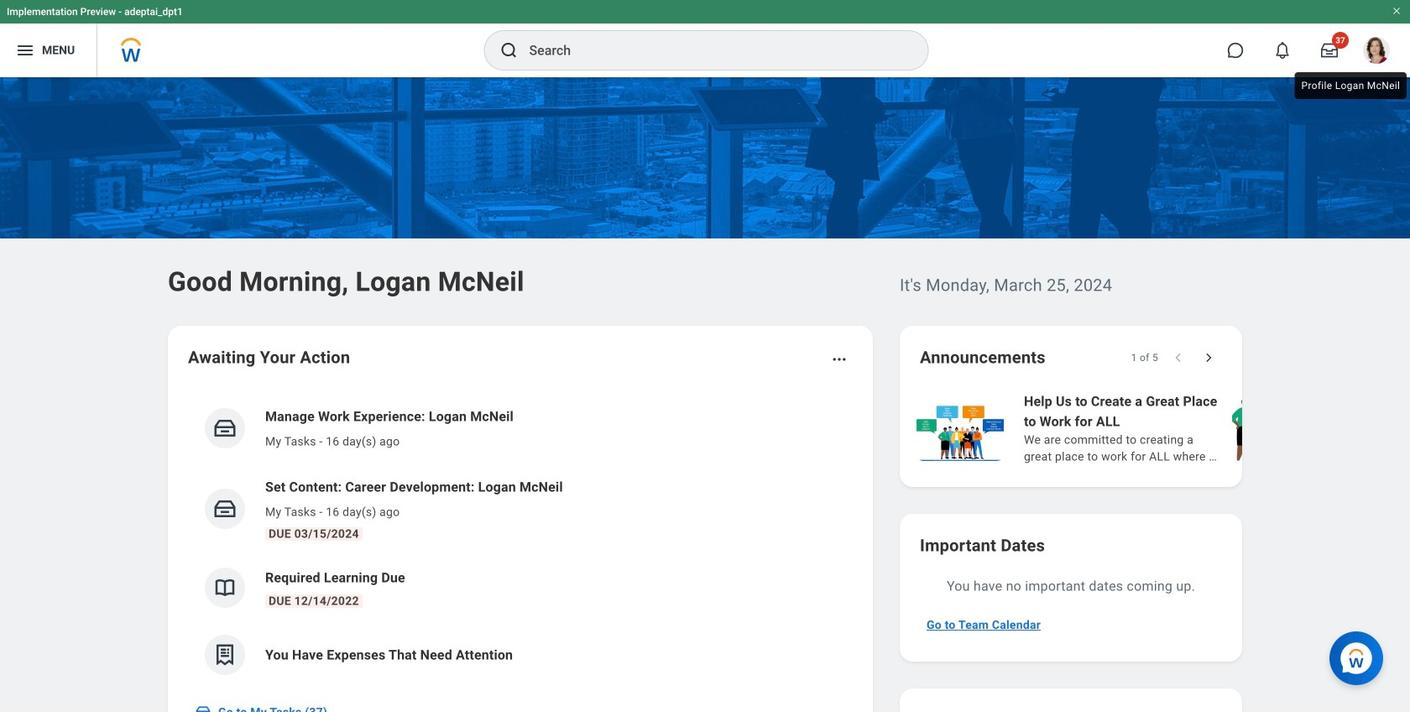Task type: locate. For each thing, give the bounding box(es) containing it.
list
[[914, 390, 1411, 467], [188, 393, 853, 689]]

banner
[[0, 0, 1411, 77]]

notifications large image
[[1275, 42, 1291, 59]]

inbox image
[[212, 416, 238, 441], [212, 496, 238, 521], [195, 704, 212, 712]]

tooltip
[[1292, 69, 1411, 102]]

book open image
[[212, 575, 238, 600]]

profile logan mcneil image
[[1364, 37, 1390, 67]]

status
[[1132, 351, 1159, 364]]

related actions image
[[831, 351, 848, 368]]

inbox large image
[[1322, 42, 1338, 59]]

main content
[[0, 77, 1411, 712]]

0 horizontal spatial list
[[188, 393, 853, 689]]

1 vertical spatial inbox image
[[212, 496, 238, 521]]



Task type: vqa. For each thing, say whether or not it's contained in the screenshot.
"33"
no



Task type: describe. For each thing, give the bounding box(es) containing it.
justify image
[[15, 40, 35, 60]]

2 vertical spatial inbox image
[[195, 704, 212, 712]]

0 vertical spatial inbox image
[[212, 416, 238, 441]]

chevron left small image
[[1170, 349, 1187, 366]]

dashboard expenses image
[[212, 642, 238, 668]]

1 horizontal spatial list
[[914, 390, 1411, 467]]

search image
[[499, 40, 519, 60]]

chevron right small image
[[1201, 349, 1217, 366]]

Search Workday  search field
[[529, 32, 894, 69]]

close environment banner image
[[1392, 6, 1402, 16]]



